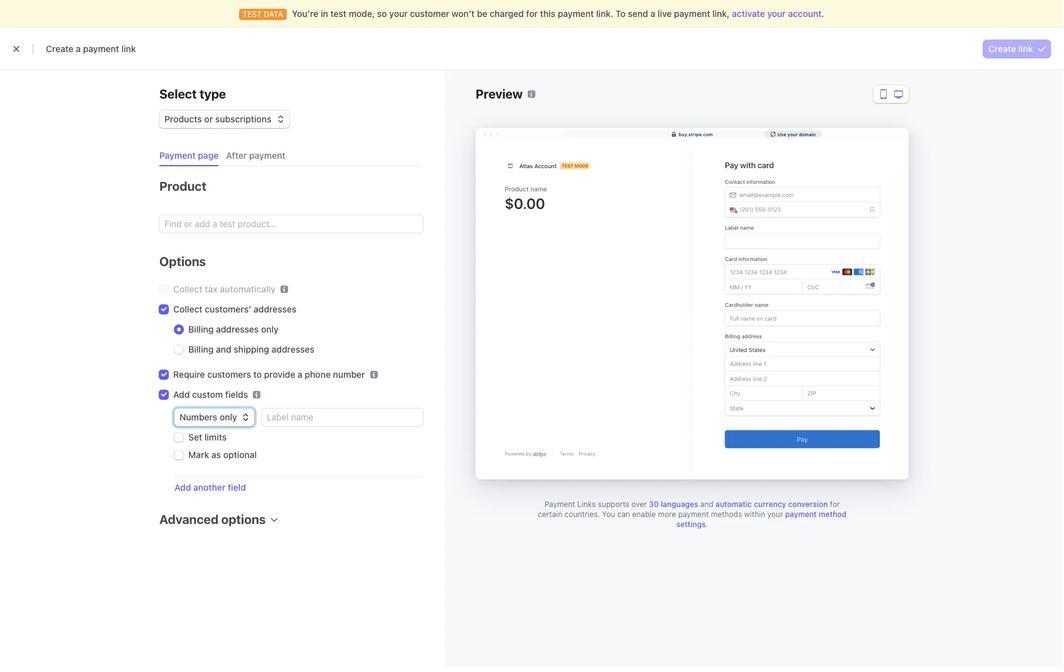 Task type: vqa. For each thing, say whether or not it's contained in the screenshot.
YOUR in button
yes



Task type: locate. For each thing, give the bounding box(es) containing it.
won't
[[452, 8, 475, 19]]

products or subscriptions button
[[159, 108, 289, 128]]

link.
[[596, 8, 614, 19]]

customers
[[207, 369, 251, 380]]

limits
[[205, 432, 227, 443]]

1 vertical spatial billing
[[188, 344, 214, 355]]

for
[[526, 8, 538, 19], [830, 500, 840, 509]]

1 horizontal spatial link
[[1019, 43, 1033, 54]]

addresses down collect customers' addresses
[[216, 324, 259, 335]]

create link button
[[984, 40, 1051, 58]]

add
[[173, 389, 190, 400], [175, 482, 191, 493]]

0 vertical spatial payment
[[159, 150, 196, 161]]

collect for collect customers' addresses
[[173, 304, 203, 314]]

over
[[632, 500, 647, 509]]

1 billing from the top
[[188, 324, 214, 335]]

billing and shipping addresses
[[188, 344, 315, 355]]

for up method
[[830, 500, 840, 509]]

0 vertical spatial add
[[173, 389, 190, 400]]

1 vertical spatial for
[[830, 500, 840, 509]]

supports
[[598, 500, 630, 509]]

payment inside 'after payment' 'button'
[[249, 150, 285, 161]]

provide
[[264, 369, 295, 380]]

0 horizontal spatial .
[[706, 520, 708, 529]]

advanced
[[159, 512, 219, 527]]

countries.
[[565, 510, 600, 519]]

payment left page
[[159, 150, 196, 161]]

billing up require
[[188, 344, 214, 355]]

0 horizontal spatial payment
[[159, 150, 196, 161]]

your inside button
[[788, 132, 798, 137]]

optional
[[223, 449, 257, 460]]

payment inside button
[[159, 150, 196, 161]]

addresses
[[254, 304, 297, 314], [216, 324, 259, 335], [272, 344, 315, 355]]

automatic currency conversion link
[[716, 500, 828, 509]]

0 vertical spatial collect
[[173, 284, 203, 294]]

domain
[[799, 132, 816, 137]]

0 horizontal spatial and
[[216, 344, 231, 355]]

1 horizontal spatial a
[[298, 369, 302, 380]]

advanced options
[[159, 512, 266, 527]]

create link
[[989, 43, 1033, 54]]

1 horizontal spatial for
[[830, 500, 840, 509]]

set limits
[[188, 432, 227, 443]]

collect for collect tax automatically
[[173, 284, 203, 294]]

payment page button
[[154, 146, 226, 166]]

30 languages link
[[649, 500, 698, 509]]

1 vertical spatial collect
[[173, 304, 203, 314]]

your
[[389, 8, 408, 19], [768, 8, 786, 19], [788, 132, 798, 137], [768, 510, 783, 519]]

1 vertical spatial a
[[76, 43, 81, 54]]

2 vertical spatial addresses
[[272, 344, 315, 355]]

addresses up only
[[254, 304, 297, 314]]

collect left customers'
[[173, 304, 203, 314]]

billing
[[188, 324, 214, 335], [188, 344, 214, 355]]

2 create from the left
[[989, 43, 1016, 54]]

2 billing from the top
[[188, 344, 214, 355]]

0 vertical spatial a
[[651, 8, 655, 19]]

create for create a payment link
[[46, 43, 74, 54]]

billing for billing and shipping addresses
[[188, 344, 214, 355]]

products
[[164, 114, 202, 124]]

1 vertical spatial .
[[706, 520, 708, 529]]

to
[[616, 8, 626, 19]]

select
[[159, 87, 197, 101]]

products or subscriptions
[[164, 114, 272, 124]]

live
[[658, 8, 672, 19]]

number
[[333, 369, 365, 380]]

after
[[226, 150, 247, 161]]

1 vertical spatial add
[[175, 482, 191, 493]]

create
[[46, 43, 74, 54], [989, 43, 1016, 54]]

so
[[377, 8, 387, 19]]

within
[[744, 510, 765, 519]]

your right so
[[389, 8, 408, 19]]

add another field
[[175, 482, 246, 493]]

collect tax automatically
[[173, 284, 276, 294]]

2 vertical spatial a
[[298, 369, 302, 380]]

add left another
[[175, 482, 191, 493]]

links
[[578, 500, 596, 509]]

1 collect from the top
[[173, 284, 203, 294]]

collect left tax
[[173, 284, 203, 294]]

currency
[[754, 500, 786, 509]]

settings
[[677, 520, 706, 529]]

activate your account link
[[732, 8, 822, 19]]

your down the automatic currency conversion link at the right of page
[[768, 510, 783, 519]]

0 horizontal spatial for
[[526, 8, 538, 19]]

create inside 'create link' button
[[989, 43, 1016, 54]]

payment links supports over 30 languages and automatic currency conversion
[[545, 500, 828, 509]]

create for create link
[[989, 43, 1016, 54]]

Label name text field
[[262, 409, 423, 426]]

1 link from the left
[[121, 43, 136, 54]]

conversion
[[788, 500, 828, 509]]

add for add custom fields
[[173, 389, 190, 400]]

payment up certain
[[545, 500, 575, 509]]

addresses up provide
[[272, 344, 315, 355]]

.
[[822, 8, 824, 19], [706, 520, 708, 529]]

require customers to provide a phone number
[[173, 369, 365, 380]]

add inside button
[[175, 482, 191, 493]]

0 vertical spatial billing
[[188, 324, 214, 335]]

use
[[778, 132, 786, 137]]

1 horizontal spatial and
[[701, 500, 714, 509]]

0 vertical spatial .
[[822, 8, 824, 19]]

and
[[216, 344, 231, 355], [701, 500, 714, 509]]

your right the use
[[788, 132, 798, 137]]

you
[[602, 510, 615, 519]]

1 horizontal spatial create
[[989, 43, 1016, 54]]

2 link from the left
[[1019, 43, 1033, 54]]

billing down customers'
[[188, 324, 214, 335]]

2 horizontal spatial a
[[651, 8, 655, 19]]

1 horizontal spatial payment
[[545, 500, 575, 509]]

as
[[211, 449, 221, 460]]

only
[[261, 324, 279, 335]]

and inside "payment page" tab panel
[[216, 344, 231, 355]]

0 vertical spatial for
[[526, 8, 538, 19]]

1 create from the left
[[46, 43, 74, 54]]

0 vertical spatial and
[[216, 344, 231, 355]]

0 horizontal spatial a
[[76, 43, 81, 54]]

for left the this
[[526, 8, 538, 19]]

2 collect from the top
[[173, 304, 203, 314]]

add for add another field
[[175, 482, 191, 493]]

use your domain button
[[765, 131, 822, 137]]

customers'
[[205, 304, 251, 314]]

mode,
[[349, 8, 375, 19]]

create a payment link
[[46, 43, 136, 54]]

preview
[[476, 87, 523, 101]]

1 vertical spatial payment
[[545, 500, 575, 509]]

payment for payment page
[[159, 150, 196, 161]]

0 horizontal spatial create
[[46, 43, 74, 54]]

a
[[651, 8, 655, 19], [76, 43, 81, 54], [298, 369, 302, 380]]

billing for billing addresses only
[[188, 324, 214, 335]]

tax
[[205, 284, 218, 294]]

and up 'methods'
[[701, 500, 714, 509]]

collect customers' addresses
[[173, 304, 297, 314]]

and down billing addresses only
[[216, 344, 231, 355]]

payment
[[558, 8, 594, 19], [674, 8, 710, 19], [83, 43, 119, 54], [249, 150, 285, 161], [678, 510, 709, 519], [785, 510, 817, 519]]

0 horizontal spatial link
[[121, 43, 136, 54]]

add down require
[[173, 389, 190, 400]]

collect
[[173, 284, 203, 294], [173, 304, 203, 314]]

product
[[159, 179, 207, 193]]



Task type: describe. For each thing, give the bounding box(es) containing it.
options
[[159, 254, 206, 269]]

mark as optional
[[188, 449, 257, 460]]

payment inside for certain countries. you can enable more payment methods within your
[[678, 510, 709, 519]]

after payment
[[226, 150, 285, 161]]

page
[[198, 150, 219, 161]]

shipping
[[234, 344, 269, 355]]

methods
[[711, 510, 742, 519]]

payment method settings link
[[677, 510, 847, 529]]

activate
[[732, 8, 765, 19]]

you're
[[292, 8, 318, 19]]

custom
[[192, 389, 223, 400]]

you're in test mode, so your customer won't be charged for this payment link. to send a live payment link, activate your account .
[[292, 8, 824, 19]]

can
[[617, 510, 630, 519]]

for inside for certain countries. you can enable more payment methods within your
[[830, 500, 840, 509]]

send
[[628, 8, 648, 19]]

in
[[321, 8, 328, 19]]

payment page tab panel
[[149, 166, 423, 546]]

payment inside payment method settings
[[785, 510, 817, 519]]

to
[[253, 369, 262, 380]]

30
[[649, 500, 659, 509]]

mark
[[188, 449, 209, 460]]

for certain countries. you can enable more payment methods within your
[[538, 500, 840, 519]]

your inside for certain countries. you can enable more payment methods within your
[[768, 510, 783, 519]]

field
[[228, 482, 246, 493]]

payment page
[[159, 150, 219, 161]]

1 horizontal spatial .
[[822, 8, 824, 19]]

use your domain
[[778, 132, 816, 137]]

more
[[658, 510, 676, 519]]

payment for payment links supports over 30 languages and automatic currency conversion
[[545, 500, 575, 509]]

customer
[[410, 8, 449, 19]]

automatic
[[716, 500, 752, 509]]

certain
[[538, 510, 563, 519]]

payment link settings tab list
[[154, 146, 423, 166]]

type
[[200, 87, 226, 101]]

Find or add a test product… text field
[[159, 215, 423, 233]]

or
[[204, 114, 213, 124]]

your right activate
[[768, 8, 786, 19]]

phone
[[305, 369, 331, 380]]

test
[[330, 8, 347, 19]]

languages
[[661, 500, 698, 509]]

enable
[[632, 510, 656, 519]]

advanced options button
[[154, 504, 278, 529]]

select type
[[159, 87, 226, 101]]

after payment button
[[221, 146, 293, 166]]

link,
[[713, 8, 730, 19]]

payment method settings
[[677, 510, 847, 529]]

1 vertical spatial and
[[701, 500, 714, 509]]

add another field button
[[175, 481, 246, 494]]

options
[[221, 512, 266, 527]]

link inside button
[[1019, 43, 1033, 54]]

add custom fields
[[173, 389, 248, 400]]

billing addresses only
[[188, 324, 279, 335]]

1 vertical spatial addresses
[[216, 324, 259, 335]]

this
[[540, 8, 556, 19]]

0 vertical spatial addresses
[[254, 304, 297, 314]]

account
[[788, 8, 822, 19]]

be
[[477, 8, 488, 19]]

method
[[819, 510, 847, 519]]

charged
[[490, 8, 524, 19]]

a inside tab panel
[[298, 369, 302, 380]]

set
[[188, 432, 202, 443]]

buy.stripe.com
[[679, 132, 713, 137]]

require
[[173, 369, 205, 380]]

subscriptions
[[215, 114, 272, 124]]

another
[[193, 482, 226, 493]]

automatically
[[220, 284, 276, 294]]

fields
[[225, 389, 248, 400]]



